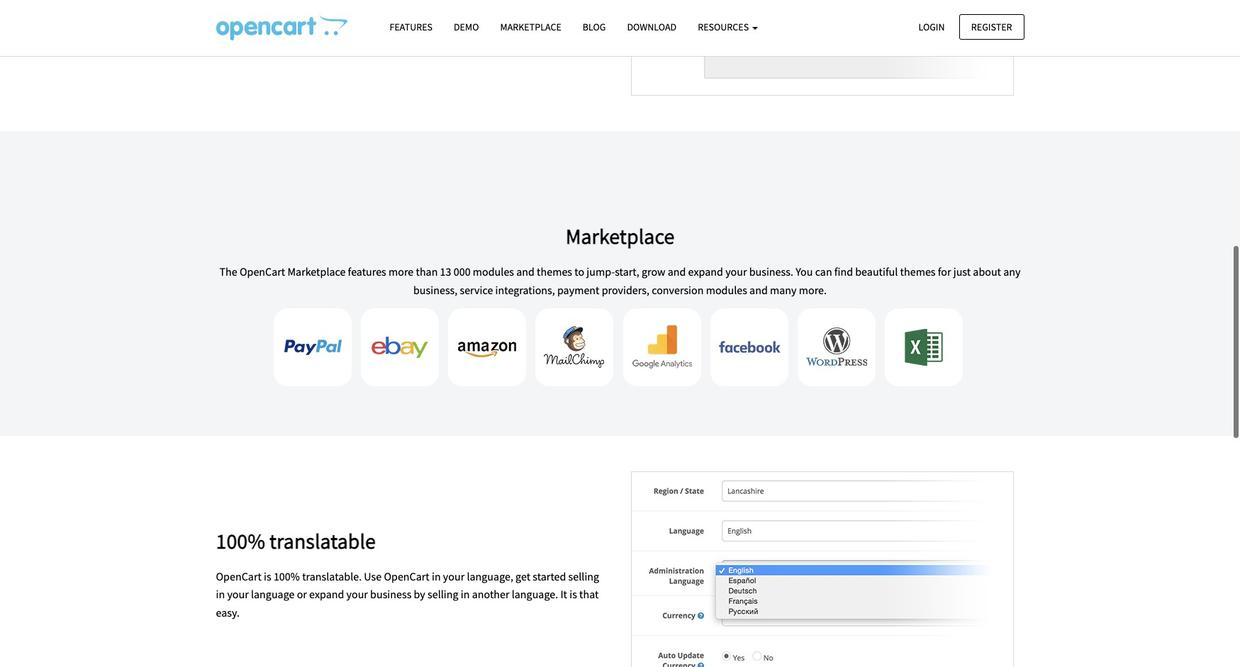Task type: locate. For each thing, give the bounding box(es) containing it.
business.
[[749, 264, 793, 279]]

selling up that
[[568, 569, 599, 583]]

0 vertical spatial expand
[[688, 264, 723, 279]]

in
[[432, 569, 441, 583], [216, 587, 225, 602], [461, 587, 470, 602]]

jump-
[[587, 264, 615, 279]]

business,
[[413, 283, 458, 297]]

and down the business.
[[750, 283, 768, 297]]

beautiful
[[855, 264, 898, 279]]

features link
[[379, 15, 443, 40]]

expand
[[688, 264, 723, 279], [309, 587, 344, 602]]

more.
[[799, 283, 827, 297]]

blog link
[[572, 15, 617, 40]]

in up easy.
[[216, 587, 225, 602]]

opencart right the the
[[240, 264, 285, 279]]

0 vertical spatial 100%
[[216, 527, 265, 554]]

000
[[454, 264, 471, 279]]

resources
[[698, 21, 751, 33]]

0 horizontal spatial is
[[264, 569, 271, 583]]

themes
[[537, 264, 572, 279], [900, 264, 936, 279]]

expand inside opencart is 100% translatable. use opencart in your language, get started selling in your language or expand your business by selling in another language. it is that easy.
[[309, 587, 344, 602]]

opencart
[[240, 264, 285, 279], [216, 569, 262, 583], [384, 569, 430, 583]]

another
[[472, 587, 509, 602]]

2 vertical spatial marketplace
[[287, 264, 346, 279]]

0 horizontal spatial selling
[[428, 587, 459, 602]]

selling
[[568, 569, 599, 583], [428, 587, 459, 602]]

100% translatable
[[216, 527, 376, 554]]

about
[[973, 264, 1001, 279]]

0 vertical spatial selling
[[568, 569, 599, 583]]

opencart up easy.
[[216, 569, 262, 583]]

0 horizontal spatial themes
[[537, 264, 572, 279]]

and up conversion
[[668, 264, 686, 279]]

opencart inside the opencart marketplace features more than 13 000 modules and themes to jump-start, grow and expand your business. you can find beautiful themes for just about any business, service integrations, payment providers, conversion modules and many more.
[[240, 264, 285, 279]]

and
[[516, 264, 535, 279], [668, 264, 686, 279], [750, 283, 768, 297]]

0 horizontal spatial and
[[516, 264, 535, 279]]

ebay image
[[361, 308, 439, 386]]

word press image
[[798, 308, 876, 386]]

1 vertical spatial 100%
[[274, 569, 300, 583]]

marketplace inside the opencart marketplace features more than 13 000 modules and themes to jump-start, grow and expand your business. you can find beautiful themes for just about any business, service integrations, payment providers, conversion modules and many more.
[[287, 264, 346, 279]]

modules
[[473, 264, 514, 279], [706, 283, 747, 297]]

many
[[770, 283, 797, 297]]

your left the business.
[[725, 264, 747, 279]]

marketplace up start,
[[566, 223, 675, 250]]

modules right conversion
[[706, 283, 747, 297]]

in left language,
[[432, 569, 441, 583]]

marketplace link
[[490, 15, 572, 40]]

than
[[416, 264, 438, 279]]

can
[[815, 264, 832, 279]]

1 horizontal spatial and
[[668, 264, 686, 279]]

and up integrations, at the top
[[516, 264, 535, 279]]

2 horizontal spatial marketplace
[[566, 223, 675, 250]]

marketplace left blog
[[500, 21, 561, 33]]

0 vertical spatial marketplace
[[500, 21, 561, 33]]

opencart up by
[[384, 569, 430, 583]]

1 horizontal spatial expand
[[688, 264, 723, 279]]

1 vertical spatial expand
[[309, 587, 344, 602]]

language
[[251, 587, 295, 602]]

1 horizontal spatial in
[[432, 569, 441, 583]]

expand up conversion
[[688, 264, 723, 279]]

2 themes from the left
[[900, 264, 936, 279]]

or
[[297, 587, 307, 602]]

easy.
[[216, 606, 240, 620]]

your
[[725, 264, 747, 279], [443, 569, 465, 583], [227, 587, 249, 602], [346, 587, 368, 602]]

language,
[[467, 569, 513, 583]]

download
[[627, 21, 677, 33]]

1 horizontal spatial marketplace
[[500, 21, 561, 33]]

mailchimp image
[[536, 308, 614, 386]]

0 vertical spatial modules
[[473, 264, 514, 279]]

conversion
[[652, 283, 704, 297]]

is
[[264, 569, 271, 583], [570, 587, 577, 602]]

is right it
[[570, 587, 577, 602]]

translatable
[[269, 527, 376, 554]]

themes left for
[[900, 264, 936, 279]]

1 horizontal spatial 100%
[[274, 569, 300, 583]]

modules up service
[[473, 264, 514, 279]]

themes left to
[[537, 264, 572, 279]]

13
[[440, 264, 451, 279]]

in left another
[[461, 587, 470, 602]]

find
[[834, 264, 853, 279]]

register link
[[959, 14, 1024, 40]]

100% translatable image
[[631, 471, 1014, 667]]

100% inside opencart is 100% translatable. use opencart in your language, get started selling in your language or expand your business by selling in another language. it is that easy.
[[274, 569, 300, 583]]

selling right by
[[428, 587, 459, 602]]

0 horizontal spatial marketplace
[[287, 264, 346, 279]]

expand for 100% translatable
[[309, 587, 344, 602]]

start,
[[615, 264, 639, 279]]

1 themes from the left
[[537, 264, 572, 279]]

0 horizontal spatial 100%
[[216, 527, 265, 554]]

is up language
[[264, 569, 271, 583]]

expand down the translatable.
[[309, 587, 344, 602]]

100%
[[216, 527, 265, 554], [274, 569, 300, 583]]

1 horizontal spatial selling
[[568, 569, 599, 583]]

features
[[348, 264, 386, 279]]

0 horizontal spatial expand
[[309, 587, 344, 602]]

1 vertical spatial modules
[[706, 283, 747, 297]]

1 horizontal spatial themes
[[900, 264, 936, 279]]

expand inside the opencart marketplace features more than 13 000 modules and themes to jump-start, grow and expand your business. you can find beautiful themes for just about any business, service integrations, payment providers, conversion modules and many more.
[[688, 264, 723, 279]]

marketplace left features
[[287, 264, 346, 279]]

1 vertical spatial is
[[570, 587, 577, 602]]

0 horizontal spatial in
[[216, 587, 225, 602]]

the
[[219, 264, 237, 279]]

marketplace
[[500, 21, 561, 33], [566, 223, 675, 250], [287, 264, 346, 279]]



Task type: describe. For each thing, give the bounding box(es) containing it.
integrations,
[[495, 283, 555, 297]]

login
[[919, 20, 945, 33]]

you
[[796, 264, 813, 279]]

amazon image
[[448, 308, 526, 386]]

0 vertical spatial is
[[264, 569, 271, 583]]

payment
[[557, 283, 600, 297]]

it
[[560, 587, 567, 602]]

service
[[460, 283, 493, 297]]

your down use
[[346, 587, 368, 602]]

login link
[[907, 14, 957, 40]]

get
[[516, 569, 530, 583]]

translatable.
[[302, 569, 362, 583]]

paypal image
[[274, 308, 352, 386]]

your up easy.
[[227, 587, 249, 602]]

opencart - features image
[[216, 15, 347, 40]]

the opencart marketplace features more than 13 000 modules and themes to jump-start, grow and expand your business. you can find beautiful themes for just about any business, service integrations, payment providers, conversion modules and many more.
[[219, 264, 1021, 297]]

1 vertical spatial marketplace
[[566, 223, 675, 250]]

demo link
[[443, 15, 490, 40]]

1 horizontal spatial is
[[570, 587, 577, 602]]

demo
[[454, 21, 479, 33]]

grow
[[642, 264, 666, 279]]

excel image
[[885, 308, 963, 386]]

0 horizontal spatial modules
[[473, 264, 514, 279]]

blog
[[583, 21, 606, 33]]

your left language,
[[443, 569, 465, 583]]

google analytics image
[[623, 308, 701, 386]]

facebook image
[[710, 308, 788, 386]]

any
[[1004, 264, 1021, 279]]

providers,
[[602, 283, 650, 297]]

2 horizontal spatial and
[[750, 283, 768, 297]]

1 vertical spatial selling
[[428, 587, 459, 602]]

your inside the opencart marketplace features more than 13 000 modules and themes to jump-start, grow and expand your business. you can find beautiful themes for just about any business, service integrations, payment providers, conversion modules and many more.
[[725, 264, 747, 279]]

more
[[389, 264, 414, 279]]

2 horizontal spatial in
[[461, 587, 470, 602]]

to
[[575, 264, 584, 279]]

register
[[971, 20, 1012, 33]]

business
[[370, 587, 412, 602]]

features
[[390, 21, 433, 33]]

opencart is 100% translatable. use opencart in your language, get started selling in your language or expand your business by selling in another language. it is that easy.
[[216, 569, 599, 620]]

just
[[954, 264, 971, 279]]

extension installer image
[[631, 0, 1014, 96]]

use
[[364, 569, 382, 583]]

expand for marketplace
[[688, 264, 723, 279]]

resources link
[[687, 15, 769, 40]]

download link
[[617, 15, 687, 40]]

for
[[938, 264, 951, 279]]

that
[[579, 587, 599, 602]]

1 horizontal spatial modules
[[706, 283, 747, 297]]

by
[[414, 587, 425, 602]]

language.
[[512, 587, 558, 602]]

started
[[533, 569, 566, 583]]



Task type: vqa. For each thing, say whether or not it's contained in the screenshot.
find
yes



